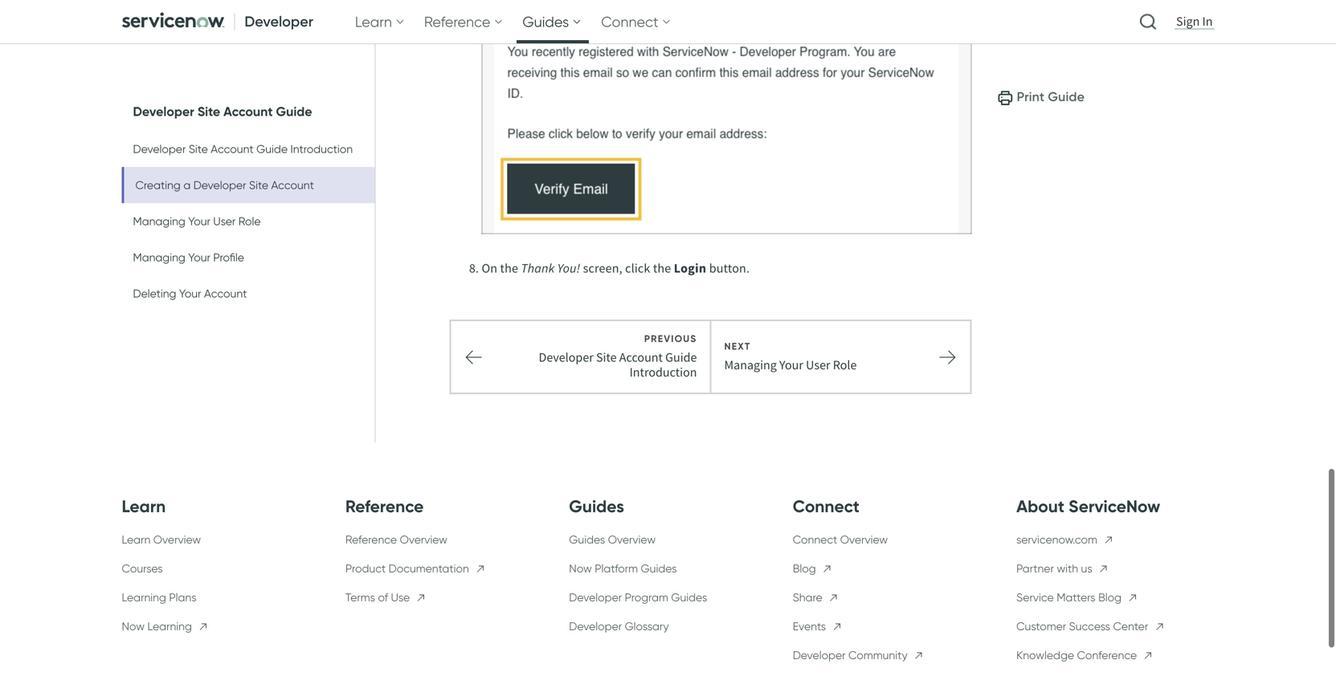 Task type: locate. For each thing, give the bounding box(es) containing it.
0 vertical spatial learn
[[355, 13, 392, 31]]

learn
[[355, 13, 392, 31], [122, 496, 166, 518]]

in
[[1203, 13, 1214, 29]]

sign in button
[[1174, 13, 1217, 31]]

developer
[[245, 12, 313, 31]]

connect
[[602, 13, 659, 31], [793, 496, 860, 518]]

0 vertical spatial reference
[[424, 13, 491, 31]]

1 horizontal spatial connect
[[793, 496, 860, 518]]

about servicenow
[[1017, 496, 1161, 518]]

guides
[[523, 13, 569, 31], [569, 496, 625, 518]]

1 vertical spatial learn
[[122, 496, 166, 518]]

0 vertical spatial connect
[[602, 13, 659, 31]]

reference
[[424, 13, 491, 31], [346, 496, 424, 518]]

0 vertical spatial guides
[[523, 13, 569, 31]]

connect inside 'button'
[[602, 13, 659, 31]]

0 horizontal spatial connect
[[602, 13, 659, 31]]

1 horizontal spatial learn
[[355, 13, 392, 31]]

1 vertical spatial connect
[[793, 496, 860, 518]]

learn button
[[349, 0, 412, 43]]

sign
[[1177, 13, 1201, 29]]



Task type: describe. For each thing, give the bounding box(es) containing it.
connect button
[[595, 0, 678, 43]]

reference button
[[418, 0, 510, 43]]

reference inside button
[[424, 13, 491, 31]]

guides button
[[516, 0, 589, 43]]

servicenow
[[1069, 496, 1161, 518]]

about
[[1017, 496, 1065, 518]]

developer link
[[115, 0, 323, 43]]

0 horizontal spatial learn
[[122, 496, 166, 518]]

guides inside guides button
[[523, 13, 569, 31]]

1 vertical spatial reference
[[346, 496, 424, 518]]

1 vertical spatial guides
[[569, 496, 625, 518]]

learn inside 'button'
[[355, 13, 392, 31]]

sign in
[[1177, 13, 1214, 29]]



